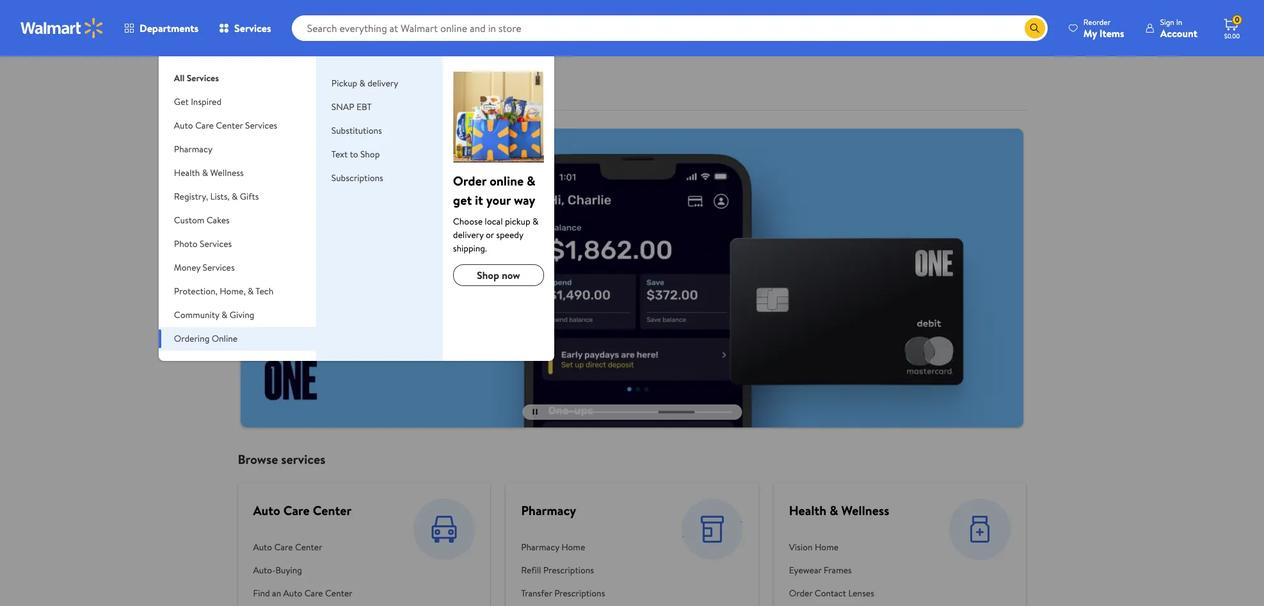Task type: locate. For each thing, give the bounding box(es) containing it.
subscriptions
[[332, 172, 383, 184]]

auto down the get inspired on the top
[[174, 119, 193, 132]]

pickup
[[505, 215, 531, 228]]

departments
[[140, 21, 199, 35]]

care up buying
[[274, 541, 293, 554]]

& right pickup at the left of the page
[[360, 77, 366, 90]]

1 horizontal spatial delivery
[[453, 229, 484, 241]]

home for pharmacy
[[562, 541, 586, 554]]

pharmacy for pharmacy home
[[521, 541, 560, 554]]

health up registry,
[[174, 167, 200, 179]]

center for 1st auto care center "link" from the bottom
[[295, 541, 323, 554]]

1 vertical spatial shop
[[477, 268, 500, 282]]

& left giving at the bottom left of the page
[[222, 309, 228, 322]]

shop up walmart
[[361, 148, 380, 161]]

1 auto care center link from the top
[[253, 502, 352, 519]]

Walmart Site-Wide search field
[[292, 15, 1048, 41]]

&
[[360, 77, 366, 90], [202, 167, 208, 179], [527, 172, 536, 190], [232, 190, 238, 203], [533, 215, 539, 228], [248, 285, 254, 298], [222, 309, 228, 322], [830, 502, 839, 519]]

delivery inside the order online & get it your way choose local pickup & delivery or speedy shipping.
[[453, 229, 484, 241]]

auto care center link down services
[[253, 502, 352, 519]]

2 auto care center from the top
[[253, 541, 323, 554]]

order online & get it your way choose local pickup & delivery or speedy shipping.
[[453, 172, 539, 255]]

substitutions link
[[332, 124, 382, 137]]

1 horizontal spatial get
[[256, 168, 273, 183]]

0 vertical spatial pharmacy
[[174, 143, 213, 156]]

to right text
[[350, 148, 358, 161]]

health inside dropdown button
[[174, 167, 200, 179]]

1 horizontal spatial order
[[790, 587, 813, 600]]

services down the cakes
[[200, 238, 232, 250]]

my
[[1084, 26, 1098, 40]]

care down inspired
[[195, 119, 214, 132]]

auto care center
[[253, 502, 352, 519], [253, 541, 323, 554]]

1 horizontal spatial home
[[815, 541, 839, 554]]

auto care center up buying
[[253, 541, 323, 554]]

2 home from the left
[[815, 541, 839, 554]]

0 horizontal spatial order
[[453, 172, 487, 190]]

home up refill prescriptions link
[[562, 541, 586, 554]]

auto care center services button
[[159, 114, 316, 138]]

speedy
[[497, 229, 524, 241]]

community & giving
[[174, 309, 255, 322]]

auto
[[174, 119, 193, 132], [253, 502, 280, 519], [253, 541, 272, 554], [283, 587, 303, 600]]

text to shop
[[332, 148, 380, 161]]

$0.00
[[1225, 31, 1241, 40]]

ordering online image
[[453, 72, 544, 163]]

health & wellness for the health & wellness dropdown button
[[174, 167, 244, 179]]

1 vertical spatial auto care center link
[[253, 536, 353, 559]]

prescriptions down refill prescriptions link
[[555, 587, 605, 600]]

home
[[562, 541, 586, 554], [815, 541, 839, 554]]

1 vertical spatial delivery
[[453, 229, 484, 241]]

registry, lists, & gifts
[[174, 190, 259, 203]]

get left 3%
[[256, 168, 273, 183]]

pharmacy down auto care center services
[[174, 143, 213, 156]]

order inside the order online & get it your way choose local pickup & delivery or speedy shipping.
[[453, 172, 487, 190]]

1 auto care center from the top
[[253, 502, 352, 519]]

1 vertical spatial auto care center
[[253, 541, 323, 554]]

0 horizontal spatial get
[[174, 95, 189, 108]]

& inside dropdown button
[[232, 190, 238, 203]]

transfer
[[521, 587, 553, 600]]

health & wellness up vision home link
[[790, 502, 890, 519]]

care inside dropdown button
[[195, 119, 214, 132]]

wellness
[[210, 167, 244, 179], [842, 502, 890, 519]]

services
[[281, 451, 326, 468]]

carousel controls navigation
[[523, 405, 742, 420]]

wellness up lists,
[[210, 167, 244, 179]]

care down services
[[284, 502, 310, 519]]

2 auto care center link from the top
[[253, 536, 353, 559]]

cash
[[290, 168, 310, 183]]

pickup
[[332, 77, 358, 90]]

0 horizontal spatial to
[[350, 148, 358, 161]]

get down all
[[174, 95, 189, 108]]

center down get inspired dropdown button
[[216, 119, 243, 132]]

prescriptions up transfer prescriptions
[[544, 564, 594, 577]]

wellness inside dropdown button
[[210, 167, 244, 179]]

pharmacy
[[174, 143, 213, 156], [521, 502, 577, 519], [521, 541, 560, 554]]

1 horizontal spatial health & wellness
[[790, 502, 890, 519]]

auto-
[[253, 564, 276, 577]]

0 vertical spatial order
[[453, 172, 487, 190]]

eyewear
[[790, 564, 822, 577]]

health & wellness inside dropdown button
[[174, 167, 244, 179]]

money services button
[[159, 256, 316, 280]]

& left gifts
[[232, 190, 238, 203]]

departments button
[[114, 13, 209, 44]]

order down eyewear
[[790, 587, 813, 600]]

health & wellness link
[[790, 502, 890, 519]]

1 vertical spatial get
[[256, 168, 273, 183]]

debit with rewards get 3% cash back at walmart up to $50 a year¹. terms apply.
[[256, 143, 463, 197]]

home up eyewear frames on the bottom
[[815, 541, 839, 554]]

photo services button
[[159, 232, 316, 256]]

eyewear frames
[[790, 564, 852, 577]]

1 horizontal spatial wellness
[[842, 502, 890, 519]]

inspired
[[191, 95, 222, 108]]

1 vertical spatial prescriptions
[[555, 587, 605, 600]]

back
[[312, 168, 333, 183]]

health & wellness
[[174, 167, 244, 179], [790, 502, 890, 519]]

0 vertical spatial auto care center link
[[253, 502, 352, 519]]

apply.
[[285, 183, 310, 197]]

delivery down choose
[[453, 229, 484, 241]]

to right up at the top left
[[399, 168, 409, 183]]

text
[[332, 148, 348, 161]]

delivery
[[368, 77, 399, 90], [453, 229, 484, 241]]

0
[[1236, 14, 1240, 25]]

online
[[212, 332, 238, 345]]

1 vertical spatial order
[[790, 587, 813, 600]]

home,
[[220, 285, 246, 298]]

auto up auto- in the left of the page
[[253, 541, 272, 554]]

pharmacy link
[[521, 502, 577, 519]]

& up vision home link
[[830, 502, 839, 519]]

0 $0.00
[[1225, 14, 1241, 40]]

auto care center down services
[[253, 502, 352, 519]]

get inspired button
[[159, 90, 316, 114]]

1 vertical spatial to
[[399, 168, 409, 183]]

center
[[216, 119, 243, 132], [313, 502, 352, 519], [295, 541, 323, 554], [325, 587, 353, 600]]

prescriptions
[[544, 564, 594, 577], [555, 587, 605, 600]]

auto down browse
[[253, 502, 280, 519]]

0 vertical spatial prescriptions
[[544, 564, 594, 577]]

vision home link
[[790, 536, 896, 559]]

0 vertical spatial auto care center
[[253, 502, 352, 519]]

at
[[335, 168, 344, 183]]

center up auto-buying link
[[295, 541, 323, 554]]

0 vertical spatial health
[[174, 167, 200, 179]]

center down services
[[313, 502, 352, 519]]

pause image
[[533, 409, 538, 415]]

health up vision home
[[790, 502, 827, 519]]

auto right an
[[283, 587, 303, 600]]

pharmacy up pharmacy home
[[521, 502, 577, 519]]

wellness up vision home link
[[842, 502, 890, 519]]

0 horizontal spatial home
[[562, 541, 586, 554]]

auto care center link up buying
[[253, 536, 353, 559]]

protection, home, & tech button
[[159, 280, 316, 304]]

custom cakes button
[[159, 209, 316, 232]]

now
[[502, 268, 521, 282]]

transfer prescriptions
[[521, 587, 605, 600]]

center for auto care center services dropdown button
[[216, 119, 243, 132]]

0 vertical spatial health & wellness
[[174, 167, 244, 179]]

snap
[[332, 101, 355, 113]]

2 vertical spatial pharmacy
[[521, 541, 560, 554]]

online
[[490, 172, 524, 190]]

services up all services link at left
[[234, 21, 271, 35]]

account
[[1161, 26, 1198, 40]]

0 vertical spatial get
[[174, 95, 189, 108]]

health & wellness up registry, lists, & gifts
[[174, 167, 244, 179]]

1 vertical spatial pharmacy
[[521, 502, 577, 519]]

shop left the now
[[477, 268, 500, 282]]

delivery up the ebt
[[368, 77, 399, 90]]

services right all
[[187, 72, 219, 85]]

order for contact
[[790, 587, 813, 600]]

1 vertical spatial health
[[790, 502, 827, 519]]

1 horizontal spatial to
[[399, 168, 409, 183]]

lenses
[[849, 587, 875, 600]]

0 horizontal spatial shop
[[361, 148, 380, 161]]

0 vertical spatial wellness
[[210, 167, 244, 179]]

reorder
[[1084, 16, 1111, 27]]

vision
[[790, 541, 813, 554]]

order contact lenses link
[[790, 582, 896, 605]]

1 home from the left
[[562, 541, 586, 554]]

to
[[350, 148, 358, 161], [399, 168, 409, 183]]

center inside dropdown button
[[216, 119, 243, 132]]

1 vertical spatial wellness
[[842, 502, 890, 519]]

auto-buying
[[253, 564, 302, 577]]

up
[[386, 168, 397, 183]]

& up way
[[527, 172, 536, 190]]

$50
[[411, 168, 428, 183]]

0 horizontal spatial health
[[174, 167, 200, 179]]

center inside "link"
[[295, 541, 323, 554]]

0 horizontal spatial delivery
[[368, 77, 399, 90]]

pharmacy up refill
[[521, 541, 560, 554]]

health for health & wellness link
[[790, 502, 827, 519]]

order contact lenses
[[790, 587, 875, 600]]

order
[[453, 172, 487, 190], [790, 587, 813, 600]]

pharmacy inside dropdown button
[[174, 143, 213, 156]]

1 horizontal spatial health
[[790, 502, 827, 519]]

wellness for health & wellness link
[[842, 502, 890, 519]]

0 horizontal spatial health & wellness
[[174, 167, 244, 179]]

auto care center services
[[174, 119, 277, 132]]

1 vertical spatial health & wellness
[[790, 502, 890, 519]]

0 vertical spatial delivery
[[368, 77, 399, 90]]

refill prescriptions link
[[521, 559, 654, 582]]

services up protection, home, & tech
[[203, 261, 235, 274]]

order up the 'get'
[[453, 172, 487, 190]]

ordering online
[[174, 332, 238, 345]]

0 horizontal spatial wellness
[[210, 167, 244, 179]]



Task type: vqa. For each thing, say whether or not it's contained in the screenshot.
3rd Add "button" from left
no



Task type: describe. For each thing, give the bounding box(es) containing it.
prescriptions for transfer prescriptions
[[555, 587, 605, 600]]

eyewear frames link
[[790, 559, 896, 582]]

subscriptions link
[[332, 172, 383, 184]]

text to shop link
[[332, 148, 380, 161]]

health & wellness button
[[159, 161, 316, 185]]

custom cakes
[[174, 214, 230, 227]]

in
[[1177, 16, 1183, 27]]

your
[[487, 192, 511, 209]]

care down auto-buying link
[[305, 587, 323, 600]]

it
[[475, 192, 483, 209]]

snap ebt
[[332, 101, 372, 113]]

0 vertical spatial to
[[350, 148, 358, 161]]

photo services
[[174, 238, 232, 250]]

sign
[[1161, 16, 1175, 27]]

contact
[[815, 587, 847, 600]]

services for money services
[[203, 261, 235, 274]]

all
[[174, 72, 185, 85]]

pharmacy button
[[159, 138, 316, 161]]

money services
[[174, 261, 235, 274]]

with
[[297, 143, 327, 165]]

gifts
[[240, 190, 259, 203]]

walmart
[[346, 168, 384, 183]]

substitutions
[[332, 124, 382, 137]]

auto-buying link
[[253, 559, 353, 582]]

get inspired
[[174, 95, 222, 108]]

lists,
[[210, 190, 230, 203]]

find an auto care center link
[[253, 582, 353, 605]]

health & wellness for health & wellness link
[[790, 502, 890, 519]]

all services link
[[159, 56, 316, 90]]

ordering online button
[[159, 327, 316, 351]]

& left tech
[[248, 285, 254, 298]]

Search search field
[[292, 15, 1048, 41]]

all services
[[174, 72, 219, 85]]

sign in account
[[1161, 16, 1198, 40]]

frames
[[824, 564, 852, 577]]

3%
[[275, 168, 288, 183]]

find an auto care center
[[253, 587, 353, 600]]

custom
[[174, 214, 205, 227]]

year¹.
[[438, 168, 463, 183]]

debit
[[256, 143, 294, 165]]

auto inside dropdown button
[[174, 119, 193, 132]]

get inside debit with rewards get 3% cash back at walmart up to $50 a year¹. terms apply.
[[256, 168, 273, 183]]

giving
[[230, 309, 255, 322]]

& inside 'dropdown button'
[[222, 309, 228, 322]]

community
[[174, 309, 220, 322]]

shipping.
[[453, 242, 487, 255]]

ordering
[[174, 332, 210, 345]]

search icon image
[[1030, 23, 1041, 33]]

get
[[453, 192, 472, 209]]

home for health & wellness
[[815, 541, 839, 554]]

& right pickup
[[533, 215, 539, 228]]

an
[[272, 587, 281, 600]]

refill
[[521, 564, 541, 577]]

items
[[1100, 26, 1125, 40]]

tech
[[256, 285, 274, 298]]

ebt
[[357, 101, 372, 113]]

registry,
[[174, 190, 208, 203]]

services for photo services
[[200, 238, 232, 250]]

reorder my items
[[1084, 16, 1125, 40]]

prescriptions for refill prescriptions
[[544, 564, 594, 577]]

center down auto-buying link
[[325, 587, 353, 600]]

center for second auto care center "link" from the bottom of the page
[[313, 502, 352, 519]]

to inside debit with rewards get 3% cash back at walmart up to $50 a year¹. terms apply.
[[399, 168, 409, 183]]

order for online
[[453, 172, 487, 190]]

& up registry, lists, & gifts
[[202, 167, 208, 179]]

or
[[486, 229, 494, 241]]

services for all services
[[187, 72, 219, 85]]

0 vertical spatial shop
[[361, 148, 380, 161]]

money
[[174, 261, 201, 274]]

community & giving button
[[159, 304, 316, 327]]

health for the health & wellness dropdown button
[[174, 167, 200, 179]]

pharmacy for pharmacy dropdown button
[[174, 143, 213, 156]]

shop now link
[[453, 265, 544, 286]]

services button
[[209, 13, 282, 44]]

browse services
[[238, 451, 326, 468]]

snap ebt link
[[332, 101, 372, 113]]

transfer prescriptions link
[[521, 582, 654, 605]]

wellness for the health & wellness dropdown button
[[210, 167, 244, 179]]

pharmacy for 'pharmacy' link
[[521, 502, 577, 519]]

1 horizontal spatial shop
[[477, 268, 500, 282]]

choose
[[453, 215, 483, 228]]

cakes
[[207, 214, 230, 227]]

protection,
[[174, 285, 218, 298]]

get inside get inspired dropdown button
[[174, 95, 189, 108]]

pharmacy home
[[521, 541, 586, 554]]

pickup & delivery
[[332, 77, 399, 90]]

walmart image
[[20, 18, 104, 38]]

pickup & delivery link
[[332, 77, 399, 90]]

protection, home, & tech
[[174, 285, 274, 298]]

refill prescriptions
[[521, 564, 594, 577]]

find
[[253, 587, 270, 600]]

services up debit
[[245, 119, 277, 132]]



